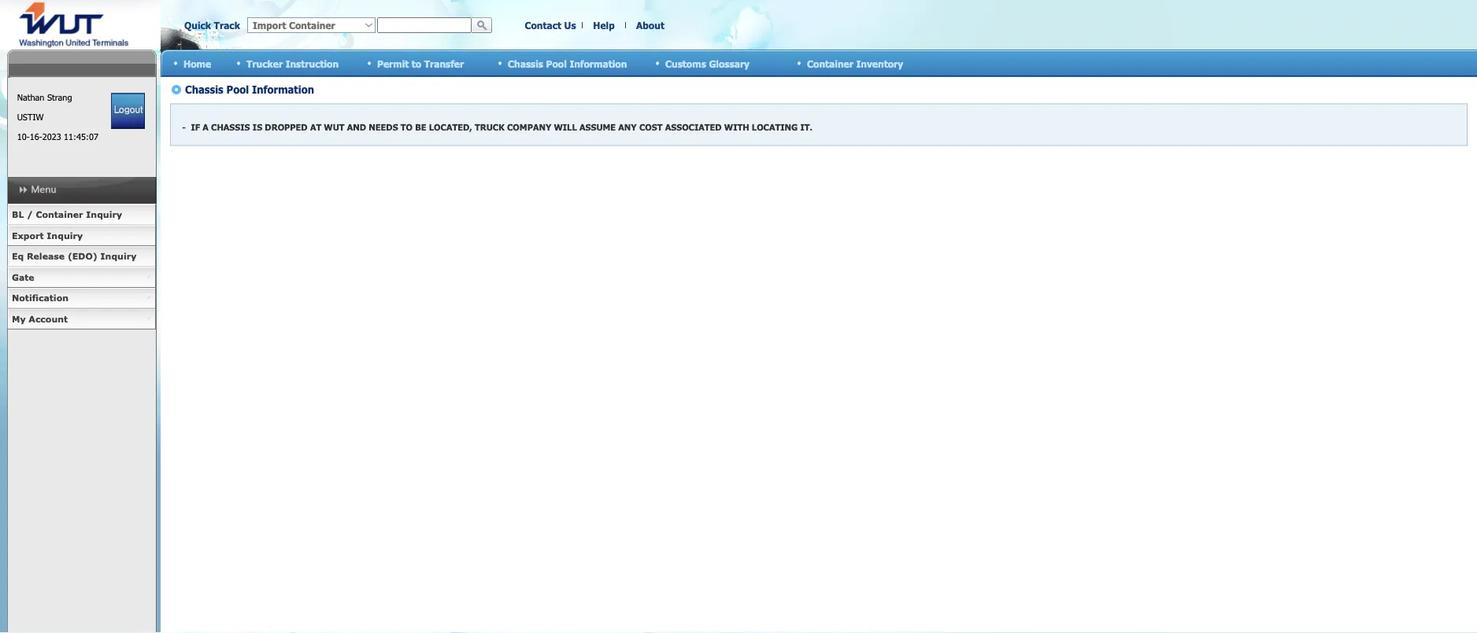 Task type: locate. For each thing, give the bounding box(es) containing it.
to
[[412, 58, 421, 69]]

help link
[[593, 19, 615, 31]]

inquiry right the (edo)
[[100, 251, 137, 262]]

1 vertical spatial inquiry
[[47, 230, 83, 241]]

contact us
[[525, 19, 576, 31]]

help
[[593, 19, 615, 31]]

contact us link
[[525, 19, 576, 31]]

permit to transfer
[[377, 58, 464, 69]]

nathan
[[17, 92, 44, 103]]

track
[[214, 19, 240, 31]]

customs glossary
[[665, 58, 750, 69]]

gate link
[[7, 267, 156, 288]]

container inventory
[[807, 58, 903, 69]]

container left inventory
[[807, 58, 854, 69]]

about
[[636, 19, 665, 31]]

0 vertical spatial container
[[807, 58, 854, 69]]

bl
[[12, 209, 24, 220]]

11:45:08
[[64, 132, 98, 142]]

2 vertical spatial inquiry
[[100, 251, 137, 262]]

bl / container inquiry
[[12, 209, 122, 220]]

my
[[12, 314, 26, 324]]

container
[[807, 58, 854, 69], [36, 209, 83, 220]]

inquiry
[[86, 209, 122, 220], [47, 230, 83, 241], [100, 251, 137, 262]]

container up the 'export inquiry'
[[36, 209, 83, 220]]

bl / container inquiry link
[[7, 205, 156, 226]]

inquiry down bl / container inquiry
[[47, 230, 83, 241]]

login image
[[111, 93, 145, 129]]

1 horizontal spatial container
[[807, 58, 854, 69]]

permit
[[377, 58, 409, 69]]

trucker instruction
[[246, 58, 339, 69]]

/
[[27, 209, 33, 220]]

0 vertical spatial inquiry
[[86, 209, 122, 220]]

eq release (edo) inquiry
[[12, 251, 137, 262]]

gate
[[12, 272, 34, 283]]

my account
[[12, 314, 68, 324]]

quick track
[[184, 19, 240, 31]]

0 horizontal spatial container
[[36, 209, 83, 220]]

ustiw
[[17, 112, 44, 122]]

inquiry for (edo)
[[100, 251, 137, 262]]

inquiry up export inquiry link
[[86, 209, 122, 220]]

(edo)
[[68, 251, 98, 262]]

strang
[[47, 92, 72, 103]]

None text field
[[377, 17, 472, 33]]

2023
[[42, 132, 61, 142]]

10-
[[17, 132, 30, 142]]

chassis pool information
[[508, 58, 627, 69]]

home
[[183, 58, 211, 69]]

contact
[[525, 19, 561, 31]]

inquiry for container
[[86, 209, 122, 220]]



Task type: vqa. For each thing, say whether or not it's contained in the screenshot.
10-10-2023 09:58:36
no



Task type: describe. For each thing, give the bounding box(es) containing it.
quick
[[184, 19, 211, 31]]

release
[[27, 251, 65, 262]]

glossary
[[709, 58, 750, 69]]

export inquiry link
[[7, 226, 156, 246]]

trucker
[[246, 58, 283, 69]]

transfer
[[424, 58, 464, 69]]

export inquiry
[[12, 230, 83, 241]]

instruction
[[286, 58, 339, 69]]

1 vertical spatial container
[[36, 209, 83, 220]]

information
[[570, 58, 627, 69]]

nathan strang
[[17, 92, 72, 103]]

us
[[564, 19, 576, 31]]

16-
[[30, 132, 42, 142]]

eq
[[12, 251, 24, 262]]

inventory
[[856, 58, 903, 69]]

customs
[[665, 58, 706, 69]]

notification
[[12, 293, 69, 304]]

account
[[29, 314, 68, 324]]

my account link
[[7, 309, 156, 330]]

10-16-2023 11:45:08
[[17, 132, 98, 142]]

about link
[[636, 19, 665, 31]]

export
[[12, 230, 44, 241]]

chassis
[[508, 58, 543, 69]]

notification link
[[7, 288, 156, 309]]

pool
[[546, 58, 567, 69]]

eq release (edo) inquiry link
[[7, 246, 156, 267]]



